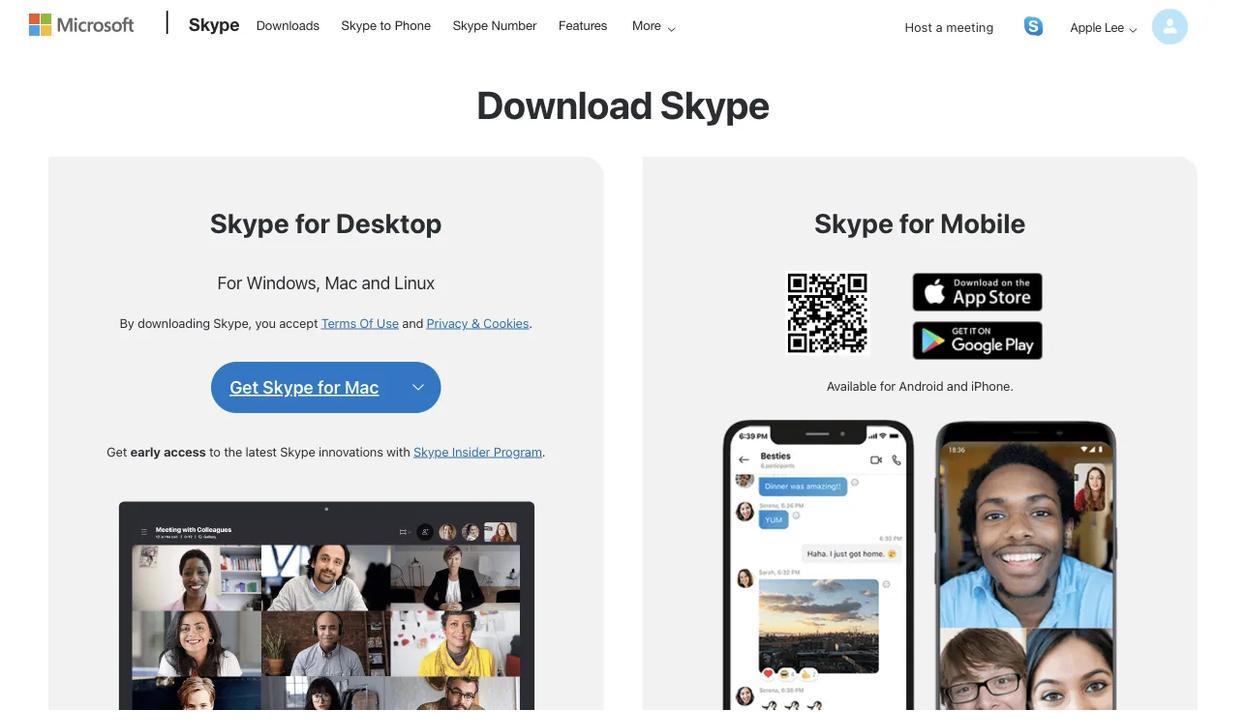 Task type: vqa. For each thing, say whether or not it's contained in the screenshot.
124
no



Task type: locate. For each thing, give the bounding box(es) containing it.
meeting
[[947, 19, 994, 34]]

1 vertical spatial to
[[209, 445, 221, 459]]

menu bar containing host a meeting
[[6, 2, 1213, 102]]

accept
[[279, 316, 318, 330]]

program
[[494, 445, 542, 459]]

skype
[[189, 14, 240, 34], [341, 17, 377, 32], [453, 17, 488, 32], [660, 82, 770, 127], [210, 207, 289, 239], [815, 207, 894, 239], [263, 377, 314, 398], [280, 445, 315, 459], [414, 445, 449, 459]]

0 horizontal spatial .
[[529, 316, 533, 330]]

0 vertical spatial mac
[[325, 272, 358, 293]]

access
[[164, 445, 206, 459]]

and
[[362, 272, 390, 293], [402, 316, 423, 330], [947, 379, 968, 394]]

skype for desktop
[[210, 207, 442, 239]]

0 horizontal spatial and
[[362, 272, 390, 293]]

for up for windows, mac and linux
[[295, 207, 330, 239]]

mac inside get skype for mac link
[[345, 377, 379, 398]]

2 vertical spatial and
[[947, 379, 968, 394]]

iphone.
[[972, 379, 1014, 394]]

0 vertical spatial to
[[380, 17, 391, 32]]

. right insider
[[542, 445, 546, 459]]

0 vertical spatial and
[[362, 272, 390, 293]]

downloads
[[256, 17, 320, 32]]

0 vertical spatial .
[[529, 316, 533, 330]]

apple lee
[[1071, 19, 1125, 34]]

1 horizontal spatial get
[[230, 377, 259, 398]]

.
[[529, 316, 533, 330], [542, 445, 546, 459]]

and left "iphone."
[[947, 379, 968, 394]]

skype insider program link
[[414, 445, 542, 459]]

download skype
[[477, 82, 770, 127]]

to left phone
[[380, 17, 391, 32]]

host a meeting link
[[890, 2, 1010, 52]]

cookies
[[483, 316, 529, 330]]

for for skype for desktop
[[295, 207, 330, 239]]

microsoft image
[[29, 14, 134, 36]]

to
[[380, 17, 391, 32], [209, 445, 221, 459]]

insider
[[452, 445, 490, 459]]

1 horizontal spatial .
[[542, 445, 546, 459]]

mac
[[325, 272, 358, 293], [345, 377, 379, 398]]

terms
[[321, 316, 356, 330]]

skype link
[[179, 1, 246, 53]]

windows,
[[247, 272, 321, 293]]

host
[[905, 19, 933, 34]]

avatar image
[[1153, 9, 1188, 45]]

for
[[295, 207, 330, 239], [900, 207, 935, 239], [318, 377, 341, 398], [880, 379, 896, 394]]

. right &
[[529, 316, 533, 330]]

skype number link
[[444, 1, 546, 47]]

mac down the terms of use "link"
[[345, 377, 379, 398]]

for left the mobile on the top
[[900, 207, 935, 239]]

skype on mobile device image
[[723, 414, 1118, 711]]

you
[[255, 316, 276, 330]]

1 vertical spatial mac
[[345, 377, 379, 398]]

desktop
[[336, 207, 442, 239]]

menu bar
[[6, 2, 1213, 102]]

the
[[224, 445, 242, 459]]

and right "use"
[[402, 316, 423, 330]]

of
[[360, 316, 373, 330]]

get for get skype for mac
[[230, 377, 259, 398]]

get up the the
[[230, 377, 259, 398]]

innovations
[[319, 445, 383, 459]]

1 vertical spatial and
[[402, 316, 423, 330]]

get it on google play image
[[913, 321, 1043, 360]]

and for for windows, mac and linux
[[362, 272, 390, 293]]

and for available for android and iphone.
[[947, 379, 968, 394]]

0 horizontal spatial get
[[107, 445, 127, 459]]

by downloading skype, you accept terms of use and privacy & cookies .
[[120, 316, 533, 330]]

for for available for android and iphone.
[[880, 379, 896, 394]]

for left android
[[880, 379, 896, 394]]

0 vertical spatial get
[[230, 377, 259, 398]]

2 horizontal spatial and
[[947, 379, 968, 394]]

privacy
[[427, 316, 468, 330]]

0 horizontal spatial to
[[209, 445, 221, 459]]

get skype for mac
[[230, 377, 379, 398]]

more
[[632, 17, 661, 32]]

1 vertical spatial get
[[107, 445, 127, 459]]

get left early
[[107, 445, 127, 459]]

latest
[[246, 445, 277, 459]]

1 horizontal spatial and
[[402, 316, 423, 330]]

a
[[936, 19, 943, 34]]

use
[[377, 316, 399, 330]]

download
[[477, 82, 653, 127]]

to left the the
[[209, 445, 221, 459]]

1 vertical spatial .
[[542, 445, 546, 459]]

and left linux
[[362, 272, 390, 293]]

get
[[230, 377, 259, 398], [107, 445, 127, 459]]

by
[[120, 316, 134, 330]]

mac up the terms
[[325, 272, 358, 293]]

download skype through qr code image
[[785, 271, 870, 356]]



Task type: describe. For each thing, give the bounding box(es) containing it.
get for get early access to the latest skype innovations with skype insider program .
[[107, 445, 127, 459]]

mobile
[[941, 207, 1026, 239]]

for for skype for mobile
[[900, 207, 935, 239]]

skype,
[[213, 316, 252, 330]]

. for skype insider program
[[542, 445, 546, 459]]

privacy & cookies link
[[427, 316, 529, 330]]

number
[[492, 17, 537, 32]]

available
[[827, 379, 877, 394]]

&
[[471, 316, 480, 330]]

apple
[[1071, 19, 1102, 34]]

get early access to the latest skype innovations with skype insider program .
[[107, 445, 546, 459]]

more button
[[620, 1, 691, 49]]

for
[[217, 272, 242, 293]]

skype for mobile
[[815, 207, 1026, 239]]

terms of use link
[[321, 316, 399, 330]]

skype to phone link
[[333, 1, 440, 47]]

early
[[130, 445, 161, 459]]

. for privacy & cookies
[[529, 316, 533, 330]]

linux
[[395, 272, 435, 293]]

download on the appstore image
[[913, 273, 1043, 312]]

lee
[[1105, 19, 1125, 34]]

 link
[[1024, 16, 1043, 36]]

host a meeting
[[905, 19, 994, 34]]

downloading
[[138, 316, 210, 330]]

1 horizontal spatial to
[[380, 17, 391, 32]]

features
[[559, 17, 608, 32]]

get skype for mac link
[[230, 376, 379, 400]]

for up get early access to the latest skype innovations with skype insider program .
[[318, 377, 341, 398]]

skype number
[[453, 17, 537, 32]]

arrow down image
[[1122, 18, 1145, 42]]

for windows, mac and linux
[[217, 272, 435, 293]]

downloads link
[[248, 1, 328, 47]]

apple lee link
[[1055, 2, 1188, 52]]

skype to phone
[[341, 17, 431, 32]]

features link
[[550, 1, 616, 47]]

available for android and iphone.
[[827, 379, 1014, 394]]

phone
[[395, 17, 431, 32]]

android
[[899, 379, 944, 394]]

with
[[387, 445, 410, 459]]



